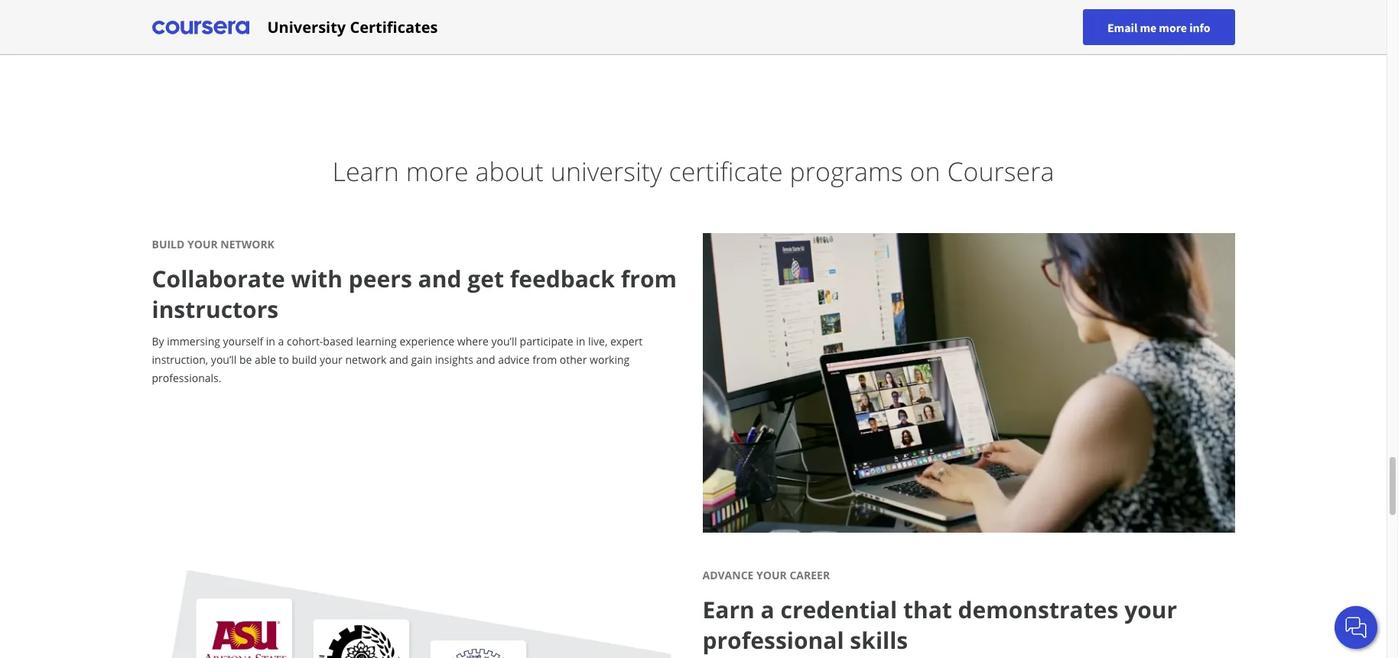 Task type: locate. For each thing, give the bounding box(es) containing it.
experience
[[400, 334, 455, 349]]

insights
[[435, 353, 474, 367]]

collaborate
[[152, 263, 285, 295]]

0 vertical spatial from
[[621, 263, 677, 295]]

1 horizontal spatial you'll
[[491, 334, 517, 349]]

1 horizontal spatial from
[[621, 263, 677, 295]]

other
[[560, 353, 587, 367]]

to inside by immersing yourself in a cohort-based learning experience where you'll participate in live, expert instruction, you'll be able to build your network and gain insights and advice from other working professionals.
[[279, 353, 289, 367]]

and left get
[[418, 263, 462, 295]]

1 horizontal spatial a
[[761, 594, 775, 625]]

career
[[790, 568, 830, 583]]

1 horizontal spatial in
[[392, 21, 401, 35]]

email me more info button
[[1083, 9, 1235, 45]]

and down where
[[476, 353, 495, 367]]

from
[[621, 263, 677, 295], [533, 353, 557, 367]]

coursera image
[[152, 15, 249, 39]]

on
[[910, 154, 941, 189]]

0 horizontal spatial you'll
[[211, 353, 237, 367]]

1 vertical spatial a
[[761, 594, 775, 625]]

working
[[590, 353, 630, 367]]

more
[[1159, 20, 1187, 35], [406, 154, 469, 189]]

gain
[[411, 353, 432, 367]]

network up collaborate
[[221, 237, 275, 252]]

learning
[[356, 334, 397, 349]]

0 vertical spatial you'll
[[491, 334, 517, 349]]

a
[[278, 334, 284, 349], [761, 594, 775, 625]]

build your network
[[152, 237, 275, 252]]

a inside 'earn a credential that demonstrates your professional skills'
[[761, 594, 775, 625]]

1 vertical spatial to
[[279, 353, 289, 367]]

1 vertical spatial you'll
[[211, 353, 237, 367]]

technical
[[403, 21, 444, 35]]

2 horizontal spatial in
[[576, 334, 586, 349]]

more right learn
[[406, 154, 469, 189]]

in right succeed
[[392, 21, 401, 35]]

0 horizontal spatial a
[[278, 334, 284, 349]]

you'll up advice
[[491, 334, 517, 349]]

1 vertical spatial more
[[406, 154, 469, 189]]

1 vertical spatial from
[[533, 353, 557, 367]]

instructors
[[152, 294, 279, 325]]

gain advanced skills to succeed in technical leadership roles. link
[[152, 0, 874, 60]]

0 horizontal spatial network
[[221, 237, 275, 252]]

build
[[152, 237, 185, 252]]

your
[[187, 237, 218, 252], [320, 353, 343, 367], [757, 568, 787, 583], [1125, 594, 1178, 625]]

about
[[475, 154, 544, 189]]

info
[[1190, 20, 1211, 35]]

0 horizontal spatial to
[[279, 353, 289, 367]]

0 vertical spatial network
[[221, 237, 275, 252]]

advance your career
[[703, 568, 830, 583]]

you'll
[[491, 334, 517, 349], [211, 353, 237, 367]]

peers
[[349, 263, 412, 295]]

a left cohort-
[[278, 334, 284, 349]]

1 horizontal spatial skills
[[850, 625, 908, 656]]

1 horizontal spatial more
[[1159, 20, 1187, 35]]

with
[[291, 263, 343, 295]]

more right me
[[1159, 20, 1187, 35]]

you'll left be
[[211, 353, 237, 367]]

0 horizontal spatial from
[[533, 353, 557, 367]]

advance
[[703, 568, 754, 583]]

in up the able
[[266, 334, 275, 349]]

0 vertical spatial a
[[278, 334, 284, 349]]

1 horizontal spatial and
[[418, 263, 462, 295]]

0 vertical spatial skills
[[318, 21, 340, 35]]

collaborate with peers and get feedback from instructors
[[152, 263, 677, 325]]

earn a credential that demonstrates your professional skills
[[703, 594, 1178, 656]]

advice
[[498, 353, 530, 367]]

that
[[903, 594, 952, 625]]

and
[[418, 263, 462, 295], [389, 353, 408, 367], [476, 353, 495, 367]]

network down learning
[[345, 353, 387, 367]]

a down advance your career
[[761, 594, 775, 625]]

instruction,
[[152, 353, 208, 367]]

from inside by immersing yourself in a cohort-based learning experience where you'll participate in live, expert instruction, you'll be able to build your network and gain insights and advice from other working professionals.
[[533, 353, 557, 367]]

professional
[[703, 625, 844, 656]]

immersing
[[167, 334, 220, 349]]

to
[[342, 21, 352, 35], [279, 353, 289, 367]]

by
[[152, 334, 164, 349]]

1 horizontal spatial to
[[342, 21, 352, 35]]

0 vertical spatial to
[[342, 21, 352, 35]]

to left succeed
[[342, 21, 352, 35]]

email me more info
[[1108, 20, 1211, 35]]

learn
[[332, 154, 399, 189]]

to right the able
[[279, 353, 289, 367]]

in left live,
[[576, 334, 586, 349]]

0 vertical spatial more
[[1159, 20, 1187, 35]]

0 horizontal spatial skills
[[318, 21, 340, 35]]

network
[[221, 237, 275, 252], [345, 353, 387, 367]]

and left 'gain'
[[389, 353, 408, 367]]

1 vertical spatial skills
[[850, 625, 908, 656]]

coursera
[[947, 154, 1055, 189]]

in
[[392, 21, 401, 35], [266, 334, 275, 349], [576, 334, 586, 349]]

0 horizontal spatial and
[[389, 353, 408, 367]]

build
[[292, 353, 317, 367]]

a inside by immersing yourself in a cohort-based learning experience where you'll participate in live, expert instruction, you'll be able to build your network and gain insights and advice from other working professionals.
[[278, 334, 284, 349]]

from down participate
[[533, 353, 557, 367]]

1 vertical spatial network
[[345, 353, 387, 367]]

1 horizontal spatial network
[[345, 353, 387, 367]]

from up expert
[[621, 263, 677, 295]]

and inside collaborate with peers and get feedback from instructors
[[418, 263, 462, 295]]

by immersing yourself in a cohort-based learning experience where you'll participate in live, expert instruction, you'll be able to build your network and gain insights and advice from other working professionals.
[[152, 334, 643, 386]]

certificates
[[350, 16, 438, 37]]

skills
[[318, 21, 340, 35], [850, 625, 908, 656]]



Task type: vqa. For each thing, say whether or not it's contained in the screenshot.
is
no



Task type: describe. For each thing, give the bounding box(es) containing it.
yourself
[[223, 334, 263, 349]]

me
[[1140, 20, 1157, 35]]

feedback
[[510, 263, 615, 295]]

get
[[468, 263, 504, 295]]

email
[[1108, 20, 1138, 35]]

gain
[[250, 21, 270, 35]]

programs
[[790, 154, 903, 189]]

leadership
[[446, 21, 493, 35]]

succeed
[[354, 21, 390, 35]]

to inside the gain advanced skills to succeed in technical leadership roles. link
[[342, 21, 352, 35]]

more inside button
[[1159, 20, 1187, 35]]

university
[[551, 154, 662, 189]]

certificate
[[669, 154, 783, 189]]

learn more about university certificate programs on coursera
[[332, 154, 1055, 189]]

advanced
[[272, 21, 316, 35]]

skills inside 'earn a credential that demonstrates your professional skills'
[[850, 625, 908, 656]]

0 horizontal spatial more
[[406, 154, 469, 189]]

gain advanced skills to succeed in technical leadership roles.
[[250, 21, 520, 35]]

network inside by immersing yourself in a cohort-based learning experience where you'll participate in live, expert instruction, you'll be able to build your network and gain insights and advice from other working professionals.
[[345, 353, 387, 367]]

university
[[267, 16, 346, 37]]

where
[[457, 334, 489, 349]]

demonstrates
[[958, 594, 1119, 625]]

based
[[323, 334, 353, 349]]

professionals.
[[152, 371, 222, 386]]

cohort-
[[287, 334, 323, 349]]

from inside collaborate with peers and get feedback from instructors
[[621, 263, 677, 295]]

credential
[[781, 594, 898, 625]]

expert
[[610, 334, 643, 349]]

2 horizontal spatial and
[[476, 353, 495, 367]]

earn
[[703, 594, 755, 625]]

0 horizontal spatial in
[[266, 334, 275, 349]]

be
[[239, 353, 252, 367]]

chat with us image
[[1344, 616, 1369, 640]]

participate
[[520, 334, 573, 349]]

able
[[255, 353, 276, 367]]

in inside the gain advanced skills to succeed in technical leadership roles. link
[[392, 21, 401, 35]]

university certificates
[[267, 16, 438, 37]]

your inside by immersing yourself in a cohort-based learning experience where you'll participate in live, expert instruction, you'll be able to build your network and gain insights and advice from other working professionals.
[[320, 353, 343, 367]]

your inside 'earn a credential that demonstrates your professional skills'
[[1125, 594, 1178, 625]]

live,
[[588, 334, 608, 349]]

roles.
[[495, 21, 520, 35]]



